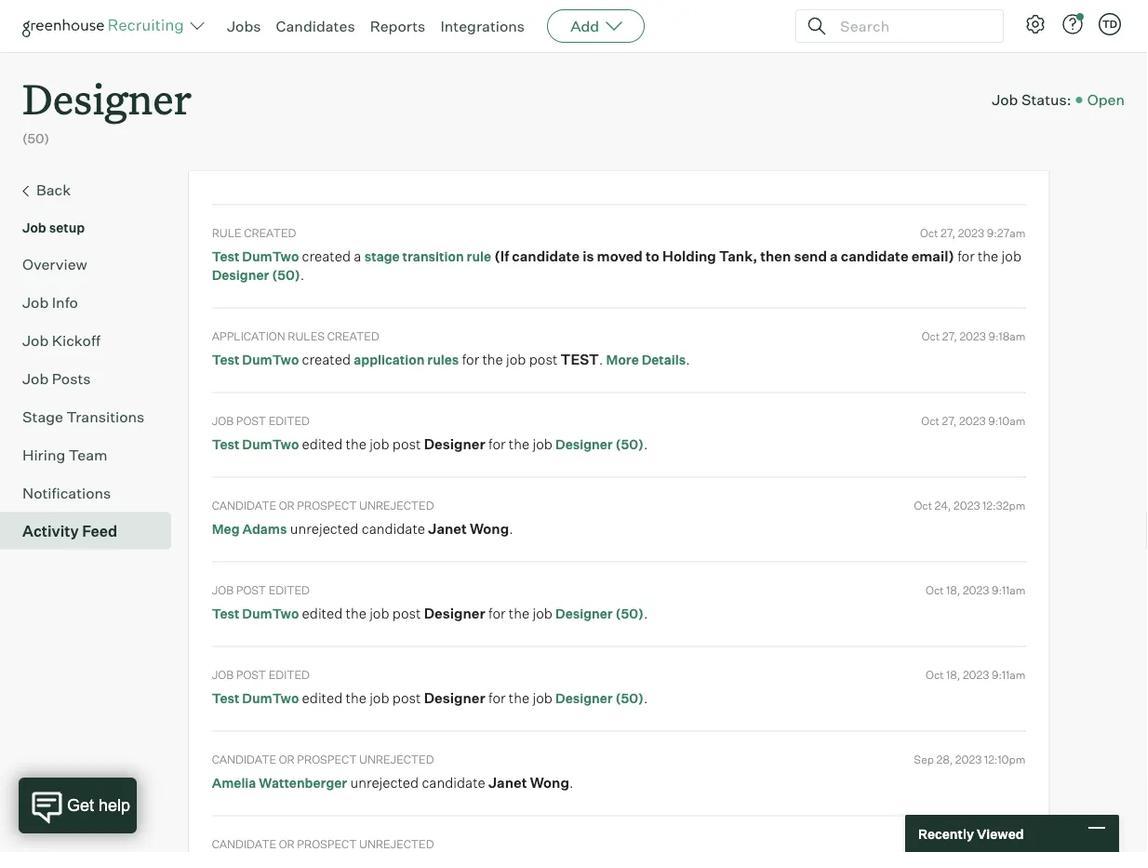 Task type: describe. For each thing, give the bounding box(es) containing it.
greenhouse recruiting image
[[22, 15, 190, 37]]

dumtwo inside oct 27, 2023 9:27am test dumtwo created a stage transition rule (if candidate is moved to holding tank, then send a candidate email) for the job designer (50) .
[[242, 249, 299, 265]]

wong for wattenberger
[[530, 774, 569, 791]]

5 dumtwo from the top
[[242, 690, 299, 707]]

hiring team link
[[22, 443, 164, 466]]

or for adams
[[279, 499, 295, 513]]

1 edited from the top
[[269, 414, 310, 428]]

job info link
[[22, 291, 164, 313]]

2 post from the top
[[236, 583, 266, 597]]

amelia wattenberger link
[[212, 775, 347, 791]]

2023 left the 11:43am at bottom
[[956, 837, 983, 851]]

job for job kickoff
[[22, 331, 49, 349]]

application rules link
[[354, 352, 459, 368]]

unrejected for wattenberger
[[359, 753, 434, 767]]

email)
[[911, 248, 954, 265]]

sep 28, 2023 12:10pm amelia wattenberger unrejected candidate janet wong .
[[212, 752, 1026, 791]]

tank,
[[719, 248, 757, 265]]

3 prospect from the top
[[297, 837, 357, 851]]

send
[[794, 248, 827, 265]]

(if
[[494, 248, 509, 265]]

2023 for 2nd test dumtwo link from the bottom
[[963, 583, 989, 597]]

stage transition rule link
[[364, 249, 491, 265]]

application
[[354, 352, 425, 368]]

wattenberger
[[259, 775, 347, 791]]

oct down the 24,
[[926, 583, 944, 597]]

candidates link
[[276, 17, 355, 35]]

post inside oct 27, 2023 9:18am test dumtwo created application rules for the job post test . more details .
[[529, 351, 558, 368]]

rule created
[[212, 226, 296, 240]]

job for job posts
[[22, 369, 49, 388]]

3 edited from the top
[[302, 690, 343, 707]]

configure image
[[1024, 13, 1047, 35]]

job for job setup
[[22, 219, 46, 236]]

11:43am
[[985, 837, 1026, 851]]

unrejected for amelia wattenberger
[[350, 774, 419, 791]]

holding
[[662, 248, 716, 265]]

meg adams link
[[212, 521, 287, 537]]

reports
[[370, 17, 425, 35]]

4 dumtwo from the top
[[242, 606, 299, 622]]

viewed
[[977, 825, 1024, 842]]

more
[[606, 352, 639, 368]]

unrejected for adams
[[359, 499, 434, 513]]

stage transitions
[[22, 407, 145, 426]]

kickoff
[[52, 331, 100, 349]]

info
[[52, 293, 78, 311]]

transition
[[402, 249, 464, 265]]

. inside oct 27, 2023 9:27am test dumtwo created a stage transition rule (if candidate is moved to holding tank, then send a candidate email) for the job designer (50) .
[[300, 266, 304, 283]]

test
[[561, 351, 599, 368]]

2023 for third test dumtwo link from the top
[[959, 414, 986, 428]]

designer link
[[22, 52, 192, 129]]

3 or from the top
[[279, 837, 295, 851]]

the inside oct 27, 2023 9:18am test dumtwo created application rules for the job post test . more details .
[[482, 351, 503, 368]]

edited inside oct 27, 2023 9:10am test dumtwo edited the job post designer for the job designer (50) .
[[302, 436, 343, 453]]

unrejected for meg adams
[[290, 520, 359, 537]]

janet for adams
[[428, 520, 467, 537]]

adams
[[242, 521, 287, 537]]

candidate or prospect unrejected for adams
[[212, 499, 434, 513]]

job kickoff
[[22, 331, 100, 349]]

add button
[[547, 9, 645, 43]]

candidate inside sep 28, 2023 12:10pm amelia wattenberger unrejected candidate janet wong .
[[422, 774, 485, 791]]

28,
[[936, 752, 953, 766]]

meg
[[212, 521, 240, 537]]

job inside oct 27, 2023 9:27am test dumtwo created a stage transition rule (if candidate is moved to holding tank, then send a candidate email) for the job designer (50) .
[[1002, 248, 1021, 265]]

posts
[[52, 369, 91, 388]]

reports link
[[370, 17, 425, 35]]

prospect for meg adams
[[297, 499, 357, 513]]

candidate or prospect unrejected for wattenberger
[[212, 753, 434, 767]]

candidate for amelia
[[212, 753, 276, 767]]

rules
[[288, 330, 325, 343]]

2 test dumtwo link from the top
[[212, 352, 299, 368]]

test inside oct 27, 2023 9:10am test dumtwo edited the job post designer for the job designer (50) .
[[212, 436, 239, 453]]

(50) inside designer (50)
[[22, 130, 49, 147]]

post inside oct 27, 2023 9:10am test dumtwo edited the job post designer for the job designer (50) .
[[392, 436, 421, 453]]

overview link
[[22, 253, 164, 275]]

designer inside oct 27, 2023 9:27am test dumtwo created a stage transition rule (if candidate is moved to holding tank, then send a candidate email) for the job designer (50) .
[[212, 267, 269, 283]]

3 edited from the top
[[269, 668, 310, 682]]

3 candidate or prospect unrejected from the top
[[212, 837, 434, 851]]

candidates
[[276, 17, 355, 35]]

status:
[[1021, 90, 1071, 109]]

oct inside oct 27, 2023 9:18am test dumtwo created application rules for the job post test . more details .
[[922, 329, 940, 343]]

oct up 28,
[[926, 668, 944, 682]]

feed
[[82, 522, 117, 540]]

for inside oct 27, 2023 9:18am test dumtwo created application rules for the job post test . more details .
[[462, 351, 479, 368]]

job posts link
[[22, 367, 164, 389]]

integrations
[[440, 17, 525, 35]]

stage
[[364, 249, 400, 265]]

team
[[69, 445, 108, 464]]

jobs link
[[227, 17, 261, 35]]

oct 24, 2023 12:32pm meg adams unrejected candidate janet wong .
[[212, 498, 1026, 537]]

3 unrejected from the top
[[359, 837, 434, 851]]

recently viewed
[[918, 825, 1024, 842]]

to
[[646, 248, 659, 265]]

then
[[760, 248, 791, 265]]

oct 27, 2023 9:18am test dumtwo created application rules for the job post test . more details .
[[212, 329, 1026, 368]]

3 job post edited from the top
[[212, 668, 310, 682]]

created for application
[[302, 351, 351, 368]]

back link
[[22, 178, 164, 202]]

janet for wattenberger
[[488, 774, 527, 791]]

4 test from the top
[[212, 606, 239, 622]]

rule
[[467, 249, 491, 265]]

test inside oct 27, 2023 9:18am test dumtwo created application rules for the job post test . more details .
[[212, 352, 239, 368]]

oct 18, 2023 9:11am test dumtwo edited the job post designer for the job designer (50) . for 1st test dumtwo link from the bottom of the page
[[212, 668, 1026, 707]]

rule
[[212, 226, 242, 240]]

sep for sep 27, 2023 11:43am
[[916, 837, 936, 851]]

created for a
[[302, 248, 351, 265]]

amelia
[[212, 775, 256, 791]]

1 vertical spatial created
[[327, 330, 379, 343]]

the inside oct 27, 2023 9:27am test dumtwo created a stage transition rule (if candidate is moved to holding tank, then send a candidate email) for the job designer (50) .
[[978, 248, 998, 265]]

9:18am
[[989, 329, 1026, 343]]

12:10pm
[[984, 752, 1026, 766]]

prospect for amelia wattenberger
[[297, 753, 357, 767]]

27, left viewed
[[939, 837, 954, 851]]

application rules created
[[212, 330, 379, 343]]

integrations link
[[440, 17, 525, 35]]

24,
[[935, 498, 951, 512]]

application
[[212, 330, 285, 343]]



Task type: locate. For each thing, give the bounding box(es) containing it.
details
[[642, 352, 686, 368]]

0 vertical spatial post
[[236, 414, 266, 428]]

is
[[583, 248, 594, 265]]

1 test dumtwo link from the top
[[212, 249, 299, 265]]

2023 for 4th test dumtwo link from the bottom
[[960, 329, 986, 343]]

sep left 28,
[[914, 752, 934, 766]]

0 vertical spatial or
[[279, 499, 295, 513]]

9:27am
[[987, 226, 1026, 240]]

oct 18, 2023 9:11am test dumtwo edited the job post designer for the job designer (50) . down oct 24, 2023 12:32pm meg adams unrejected candidate janet wong .
[[212, 583, 1026, 622]]

candidate
[[512, 248, 580, 265], [841, 248, 908, 265], [362, 520, 425, 537], [422, 774, 485, 791]]

27, inside oct 27, 2023 9:10am test dumtwo edited the job post designer for the job designer (50) .
[[942, 414, 957, 428]]

dumtwo up "adams"
[[242, 436, 299, 453]]

1 dumtwo from the top
[[242, 249, 299, 265]]

job
[[1002, 248, 1021, 265], [506, 351, 526, 368], [369, 436, 389, 453], [533, 436, 552, 453], [369, 605, 389, 622], [533, 605, 552, 622], [369, 690, 389, 707], [533, 690, 552, 707]]

2 created from the top
[[302, 351, 351, 368]]

1 9:11am from the top
[[992, 583, 1026, 597]]

1 horizontal spatial janet
[[488, 774, 527, 791]]

(50) inside oct 27, 2023 9:10am test dumtwo edited the job post designer for the job designer (50) .
[[615, 436, 644, 453]]

0 vertical spatial 9:11am
[[992, 583, 1026, 597]]

0 vertical spatial edited
[[269, 414, 310, 428]]

1 vertical spatial unrejected
[[350, 774, 419, 791]]

2023 right 28,
[[955, 752, 982, 766]]

2023 inside oct 27, 2023 9:18am test dumtwo created application rules for the job post test . more details .
[[960, 329, 986, 343]]

dumtwo down application
[[242, 352, 299, 368]]

1 created from the top
[[302, 248, 351, 265]]

1 vertical spatial unrejected
[[359, 753, 434, 767]]

2 oct 18, 2023 9:11am test dumtwo edited the job post designer for the job designer (50) . from the top
[[212, 668, 1026, 707]]

1 vertical spatial janet
[[488, 774, 527, 791]]

oct 18, 2023 9:11am test dumtwo edited the job post designer for the job designer (50) . up sep 28, 2023 12:10pm amelia wattenberger unrejected candidate janet wong .
[[212, 668, 1026, 707]]

0 vertical spatial sep
[[914, 752, 934, 766]]

27, up email) on the right
[[941, 226, 955, 240]]

candidate inside oct 24, 2023 12:32pm meg adams unrejected candidate janet wong .
[[362, 520, 425, 537]]

0 horizontal spatial a
[[354, 248, 361, 265]]

oct inside oct 24, 2023 12:32pm meg adams unrejected candidate janet wong .
[[914, 498, 932, 512]]

2 job post edited from the top
[[212, 583, 310, 597]]

a right send
[[830, 248, 838, 265]]

hiring team
[[22, 445, 108, 464]]

moved
[[597, 248, 643, 265]]

oct 27, 2023 9:27am test dumtwo created a stage transition rule (if candidate is moved to holding tank, then send a candidate email) for the job designer (50) .
[[212, 226, 1026, 283]]

dumtwo down "adams"
[[242, 606, 299, 622]]

activity
[[22, 522, 79, 540]]

0 vertical spatial job post edited
[[212, 414, 310, 428]]

27, left 9:18am
[[942, 329, 957, 343]]

0 vertical spatial job
[[212, 414, 234, 428]]

0 vertical spatial unrejected
[[359, 499, 434, 513]]

candidate up 'amelia'
[[212, 753, 276, 767]]

job for job status:
[[992, 90, 1018, 109]]

2 test from the top
[[212, 352, 239, 368]]

sep
[[914, 752, 934, 766], [916, 837, 936, 851]]

or down the amelia wattenberger link
[[279, 837, 295, 851]]

created inside oct 27, 2023 9:27am test dumtwo created a stage transition rule (if candidate is moved to holding tank, then send a candidate email) for the job designer (50) .
[[302, 248, 351, 265]]

3 candidate from the top
[[212, 837, 276, 851]]

Search text field
[[835, 13, 986, 40]]

created
[[302, 248, 351, 265], [302, 351, 351, 368]]

1 vertical spatial candidate or prospect unrejected
[[212, 753, 434, 767]]

test dumtwo link down application
[[212, 352, 299, 368]]

5 test from the top
[[212, 690, 239, 707]]

created inside oct 27, 2023 9:18am test dumtwo created application rules for the job post test . more details .
[[302, 351, 351, 368]]

27, inside oct 27, 2023 9:18am test dumtwo created application rules for the job post test . more details .
[[942, 329, 957, 343]]

stage
[[22, 407, 63, 426]]

unrejected inside oct 24, 2023 12:32pm meg adams unrejected candidate janet wong .
[[290, 520, 359, 537]]

2 vertical spatial or
[[279, 837, 295, 851]]

1 horizontal spatial a
[[830, 248, 838, 265]]

sep 27, 2023 11:43am
[[916, 837, 1026, 851]]

27, inside oct 27, 2023 9:27am test dumtwo created a stage transition rule (if candidate is moved to holding tank, then send a candidate email) for the job designer (50) .
[[941, 226, 955, 240]]

test down application
[[212, 352, 239, 368]]

notifications link
[[22, 482, 164, 504]]

or up the amelia wattenberger link
[[279, 753, 295, 767]]

activity feed
[[22, 522, 117, 540]]

2 candidate or prospect unrejected from the top
[[212, 753, 434, 767]]

or
[[279, 499, 295, 513], [279, 753, 295, 767], [279, 837, 295, 851]]

job left status:
[[992, 90, 1018, 109]]

sep inside sep 28, 2023 12:10pm amelia wattenberger unrejected candidate janet wong .
[[914, 752, 934, 766]]

jobs
[[227, 17, 261, 35]]

recently
[[918, 825, 974, 842]]

job post edited
[[212, 414, 310, 428], [212, 583, 310, 597], [212, 668, 310, 682]]

test up meg
[[212, 436, 239, 453]]

2 vertical spatial job
[[212, 668, 234, 682]]

candidate up meg adams link
[[212, 499, 276, 513]]

post
[[529, 351, 558, 368], [392, 436, 421, 453], [392, 605, 421, 622], [392, 690, 421, 707]]

27, left 9:10am
[[942, 414, 957, 428]]

job setup
[[22, 219, 85, 236]]

candidate down 'amelia'
[[212, 837, 276, 851]]

1 vertical spatial edited
[[302, 605, 343, 622]]

2 vertical spatial unrejected
[[359, 837, 434, 851]]

hiring
[[22, 445, 65, 464]]

designer
[[22, 71, 192, 126], [212, 267, 269, 283], [424, 436, 485, 453], [555, 436, 613, 453], [424, 605, 485, 622], [555, 606, 613, 622], [424, 690, 485, 707], [555, 690, 613, 707]]

the
[[978, 248, 998, 265], [482, 351, 503, 368], [346, 436, 366, 453], [509, 436, 529, 453], [346, 605, 366, 622], [509, 605, 529, 622], [346, 690, 366, 707], [509, 690, 529, 707]]

unrejected right "adams"
[[290, 520, 359, 537]]

2 18, from the top
[[946, 668, 960, 682]]

for inside oct 27, 2023 9:27am test dumtwo created a stage transition rule (if candidate is moved to holding tank, then send a candidate email) for the job designer (50) .
[[957, 248, 975, 265]]

created right the "rule"
[[244, 226, 296, 240]]

transitions
[[66, 407, 145, 426]]

job inside oct 27, 2023 9:18am test dumtwo created application rules for the job post test . more details .
[[506, 351, 526, 368]]

job for job info
[[22, 293, 49, 311]]

or up "adams"
[[279, 499, 295, 513]]

1 vertical spatial post
[[236, 583, 266, 597]]

1 vertical spatial 9:11am
[[992, 668, 1026, 682]]

unrejected
[[359, 499, 434, 513], [359, 753, 434, 767], [359, 837, 434, 851]]

test
[[212, 249, 239, 265], [212, 352, 239, 368], [212, 436, 239, 453], [212, 606, 239, 622], [212, 690, 239, 707]]

add
[[570, 17, 599, 35]]

job status:
[[992, 90, 1071, 109]]

2023 right the 24,
[[954, 498, 980, 512]]

janet
[[428, 520, 467, 537], [488, 774, 527, 791]]

1 vertical spatial created
[[302, 351, 351, 368]]

2 vertical spatial post
[[236, 668, 266, 682]]

3 test from the top
[[212, 436, 239, 453]]

job kickoff link
[[22, 329, 164, 351]]

1 unrejected from the top
[[359, 499, 434, 513]]

candidate or prospect unrejected
[[212, 499, 434, 513], [212, 753, 434, 767], [212, 837, 434, 851]]

1 vertical spatial prospect
[[297, 753, 357, 767]]

1 vertical spatial wong
[[530, 774, 569, 791]]

test dumtwo link up 'amelia'
[[212, 690, 299, 707]]

for inside oct 27, 2023 9:10am test dumtwo edited the job post designer for the job designer (50) .
[[488, 436, 506, 453]]

2 vertical spatial candidate
[[212, 837, 276, 851]]

test down the "rule"
[[212, 249, 239, 265]]

oct left 9:18am
[[922, 329, 940, 343]]

0 vertical spatial candidate or prospect unrejected
[[212, 499, 434, 513]]

oct inside oct 27, 2023 9:27am test dumtwo created a stage transition rule (if candidate is moved to holding tank, then send a candidate email) for the job designer (50) .
[[920, 226, 938, 240]]

candidate for meg
[[212, 499, 276, 513]]

0 horizontal spatial wong
[[470, 520, 509, 537]]

1 post from the top
[[236, 414, 266, 428]]

2 dumtwo from the top
[[242, 352, 299, 368]]

created
[[244, 226, 296, 240], [327, 330, 379, 343]]

wong for adams
[[470, 520, 509, 537]]

oct left 9:10am
[[921, 414, 939, 428]]

2023 for 1st test dumtwo link from the bottom of the page
[[963, 668, 989, 682]]

9:11am
[[992, 583, 1026, 597], [992, 668, 1026, 682]]

2 vertical spatial candidate or prospect unrejected
[[212, 837, 434, 851]]

1 candidate or prospect unrejected from the top
[[212, 499, 434, 513]]

2 job from the top
[[212, 583, 234, 597]]

2 prospect from the top
[[297, 753, 357, 767]]

1 prospect from the top
[[297, 499, 357, 513]]

activity feed link
[[22, 520, 164, 542]]

2023 inside sep 28, 2023 12:10pm amelia wattenberger unrejected candidate janet wong .
[[955, 752, 982, 766]]

wong
[[470, 520, 509, 537], [530, 774, 569, 791]]

for
[[957, 248, 975, 265], [462, 351, 479, 368], [488, 436, 506, 453], [488, 605, 506, 622], [488, 690, 506, 707]]

9:11am down 12:32pm
[[992, 583, 1026, 597]]

td button
[[1095, 9, 1125, 39]]

0 vertical spatial oct 18, 2023 9:11am test dumtwo edited the job post designer for the job designer (50) .
[[212, 583, 1026, 622]]

0 vertical spatial prospect
[[297, 499, 357, 513]]

1 edited from the top
[[302, 436, 343, 453]]

more details link
[[606, 352, 686, 368]]

2 vertical spatial job post edited
[[212, 668, 310, 682]]

2023 up 12:10pm
[[963, 668, 989, 682]]

or for wattenberger
[[279, 753, 295, 767]]

unrejected
[[290, 520, 359, 537], [350, 774, 419, 791]]

oct
[[920, 226, 938, 240], [922, 329, 940, 343], [921, 414, 939, 428], [914, 498, 932, 512], [926, 583, 944, 597], [926, 668, 944, 682]]

job left info
[[22, 293, 49, 311]]

dumtwo inside oct 27, 2023 9:18am test dumtwo created application rules for the job post test . more details .
[[242, 352, 299, 368]]

9:10am
[[988, 414, 1026, 428]]

2 vertical spatial edited
[[302, 690, 343, 707]]

2023 left 9:10am
[[959, 414, 986, 428]]

27, for .
[[942, 414, 957, 428]]

2 9:11am from the top
[[992, 668, 1026, 682]]

1 vertical spatial job
[[212, 583, 234, 597]]

2023 down 12:32pm
[[963, 583, 989, 597]]

18, down the 24,
[[946, 583, 960, 597]]

created left the stage
[[302, 248, 351, 265]]

0 vertical spatial 18,
[[946, 583, 960, 597]]

back
[[36, 180, 71, 199]]

oct 27, 2023 9:10am test dumtwo edited the job post designer for the job designer (50) .
[[212, 414, 1026, 453]]

(50) inside oct 27, 2023 9:27am test dumtwo created a stage transition rule (if candidate is moved to holding tank, then send a candidate email) for the job designer (50) .
[[272, 267, 300, 283]]

2023 for the amelia wattenberger link
[[955, 752, 982, 766]]

1 candidate from the top
[[212, 499, 276, 513]]

test dumtwo link
[[212, 249, 299, 265], [212, 352, 299, 368], [212, 436, 299, 453], [212, 606, 299, 622], [212, 690, 299, 707]]

2023 left 9:18am
[[960, 329, 986, 343]]

a
[[354, 248, 361, 265], [830, 248, 838, 265]]

27, for holding
[[941, 226, 955, 240]]

notifications
[[22, 483, 111, 502]]

12:32pm
[[983, 498, 1026, 512]]

0 vertical spatial edited
[[302, 436, 343, 453]]

test dumtwo link down rule created
[[212, 249, 299, 265]]

dumtwo up the amelia wattenberger link
[[242, 690, 299, 707]]

janet inside sep 28, 2023 12:10pm amelia wattenberger unrejected candidate janet wong .
[[488, 774, 527, 791]]

test inside oct 27, 2023 9:27am test dumtwo created a stage transition rule (if candidate is moved to holding tank, then send a candidate email) for the job designer (50) .
[[212, 249, 239, 265]]

2 candidate from the top
[[212, 753, 276, 767]]

job
[[212, 414, 234, 428], [212, 583, 234, 597], [212, 668, 234, 682]]

0 vertical spatial janet
[[428, 520, 467, 537]]

0 vertical spatial candidate
[[212, 499, 276, 513]]

test dumtwo link down meg adams link
[[212, 606, 299, 622]]

job
[[992, 90, 1018, 109], [22, 219, 46, 236], [22, 293, 49, 311], [22, 331, 49, 349], [22, 369, 49, 388]]

1 vertical spatial job post edited
[[212, 583, 310, 597]]

a left the stage
[[354, 248, 361, 265]]

1 18, from the top
[[946, 583, 960, 597]]

td
[[1102, 18, 1117, 30]]

dumtwo inside oct 27, 2023 9:10am test dumtwo edited the job post designer for the job designer (50) .
[[242, 436, 299, 453]]

oct 18, 2023 9:11am test dumtwo edited the job post designer for the job designer (50) . for 2nd test dumtwo link from the bottom
[[212, 583, 1026, 622]]

2023 left 9:27am on the right of page
[[958, 226, 984, 240]]

1 vertical spatial 18,
[[946, 668, 960, 682]]

job left posts
[[22, 369, 49, 388]]

designer (50) link
[[212, 267, 300, 283], [555, 436, 644, 453], [555, 606, 644, 622], [555, 690, 644, 707]]

rules
[[427, 352, 459, 368]]

3 test dumtwo link from the top
[[212, 436, 299, 453]]

1 vertical spatial sep
[[916, 837, 936, 851]]

1 horizontal spatial created
[[327, 330, 379, 343]]

1 vertical spatial or
[[279, 753, 295, 767]]

job left the kickoff
[[22, 331, 49, 349]]

job left setup
[[22, 219, 46, 236]]

candidate or prospect unrejected up "adams"
[[212, 499, 434, 513]]

2 unrejected from the top
[[359, 753, 434, 767]]

2023 inside oct 27, 2023 9:10am test dumtwo edited the job post designer for the job designer (50) .
[[959, 414, 986, 428]]

0 vertical spatial wong
[[470, 520, 509, 537]]

3 post from the top
[[236, 668, 266, 682]]

2023 for fifth test dumtwo link from the bottom of the page
[[958, 226, 984, 240]]

0 vertical spatial created
[[302, 248, 351, 265]]

0 horizontal spatial created
[[244, 226, 296, 240]]

2023 for meg adams link
[[954, 498, 980, 512]]

created up application on the top
[[327, 330, 379, 343]]

0 vertical spatial unrejected
[[290, 520, 359, 537]]

oct up email) on the right
[[920, 226, 938, 240]]

sep left viewed
[[916, 837, 936, 851]]

wong inside oct 24, 2023 12:32pm meg adams unrejected candidate janet wong .
[[470, 520, 509, 537]]

5 test dumtwo link from the top
[[212, 690, 299, 707]]

2023 inside oct 27, 2023 9:27am test dumtwo created a stage transition rule (if candidate is moved to holding tank, then send a candidate email) for the job designer (50) .
[[958, 226, 984, 240]]

wong inside sep 28, 2023 12:10pm amelia wattenberger unrejected candidate janet wong .
[[530, 774, 569, 791]]

2 edited from the top
[[269, 583, 310, 597]]

3 job from the top
[[212, 668, 234, 682]]

prospect
[[297, 499, 357, 513], [297, 753, 357, 767], [297, 837, 357, 851]]

1 test from the top
[[212, 249, 239, 265]]

overview
[[22, 255, 87, 273]]

1 vertical spatial edited
[[269, 583, 310, 597]]

1 job post edited from the top
[[212, 414, 310, 428]]

sep for sep 28, 2023 12:10pm amelia wattenberger unrejected candidate janet wong .
[[914, 752, 934, 766]]

dumtwo down rule created
[[242, 249, 299, 265]]

1 vertical spatial oct 18, 2023 9:11am test dumtwo edited the job post designer for the job designer (50) .
[[212, 668, 1026, 707]]

. inside sep 28, 2023 12:10pm amelia wattenberger unrejected candidate janet wong .
[[569, 774, 573, 791]]

setup
[[49, 219, 85, 236]]

2 vertical spatial prospect
[[297, 837, 357, 851]]

4 test dumtwo link from the top
[[212, 606, 299, 622]]

edited
[[269, 414, 310, 428], [269, 583, 310, 597], [269, 668, 310, 682]]

oct left the 24,
[[914, 498, 932, 512]]

0 horizontal spatial janet
[[428, 520, 467, 537]]

2023 inside oct 24, 2023 12:32pm meg adams unrejected candidate janet wong .
[[954, 498, 980, 512]]

candidate
[[212, 499, 276, 513], [212, 753, 276, 767], [212, 837, 276, 851]]

oct inside oct 27, 2023 9:10am test dumtwo edited the job post designer for the job designer (50) .
[[921, 414, 939, 428]]

27, for details
[[942, 329, 957, 343]]

test up 'amelia'
[[212, 690, 239, 707]]

2023
[[958, 226, 984, 240], [960, 329, 986, 343], [959, 414, 986, 428], [954, 498, 980, 512], [963, 583, 989, 597], [963, 668, 989, 682], [955, 752, 982, 766], [956, 837, 983, 851]]

created down rules
[[302, 351, 351, 368]]

. inside oct 24, 2023 12:32pm meg adams unrejected candidate janet wong .
[[509, 520, 513, 537]]

open
[[1087, 90, 1125, 109]]

1 a from the left
[[354, 248, 361, 265]]

candidate or prospect unrejected down wattenberger
[[212, 837, 434, 851]]

18, up 28,
[[946, 668, 960, 682]]

designer (50)
[[22, 71, 192, 147]]

job posts
[[22, 369, 91, 388]]

stage transitions link
[[22, 405, 164, 428]]

1 oct 18, 2023 9:11am test dumtwo edited the job post designer for the job designer (50) . from the top
[[212, 583, 1026, 622]]

2 or from the top
[[279, 753, 295, 767]]

2 vertical spatial edited
[[269, 668, 310, 682]]

test down meg
[[212, 606, 239, 622]]

1 horizontal spatial wong
[[530, 774, 569, 791]]

dumtwo
[[242, 249, 299, 265], [242, 352, 299, 368], [242, 436, 299, 453], [242, 606, 299, 622], [242, 690, 299, 707]]

job inside "link"
[[22, 369, 49, 388]]

unrejected inside sep 28, 2023 12:10pm amelia wattenberger unrejected candidate janet wong .
[[350, 774, 419, 791]]

1 or from the top
[[279, 499, 295, 513]]

. inside oct 27, 2023 9:10am test dumtwo edited the job post designer for the job designer (50) .
[[644, 436, 648, 453]]

2 a from the left
[[830, 248, 838, 265]]

3 dumtwo from the top
[[242, 436, 299, 453]]

edited
[[302, 436, 343, 453], [302, 605, 343, 622], [302, 690, 343, 707]]

janet inside oct 24, 2023 12:32pm meg adams unrejected candidate janet wong .
[[428, 520, 467, 537]]

9:11am up 12:10pm
[[992, 668, 1026, 682]]

1 job from the top
[[212, 414, 234, 428]]

td button
[[1099, 13, 1121, 35]]

18,
[[946, 583, 960, 597], [946, 668, 960, 682]]

job info
[[22, 293, 78, 311]]

1 vertical spatial candidate
[[212, 753, 276, 767]]

candidate or prospect unrejected up wattenberger
[[212, 753, 434, 767]]

test dumtwo link up meg adams link
[[212, 436, 299, 453]]

0 vertical spatial created
[[244, 226, 296, 240]]

2 edited from the top
[[302, 605, 343, 622]]

unrejected right wattenberger
[[350, 774, 419, 791]]



Task type: vqa. For each thing, say whether or not it's contained in the screenshot.
Wong within Oct 24, 2023 12:32pm Meg Adams unrejected candidate Janet Wong .
yes



